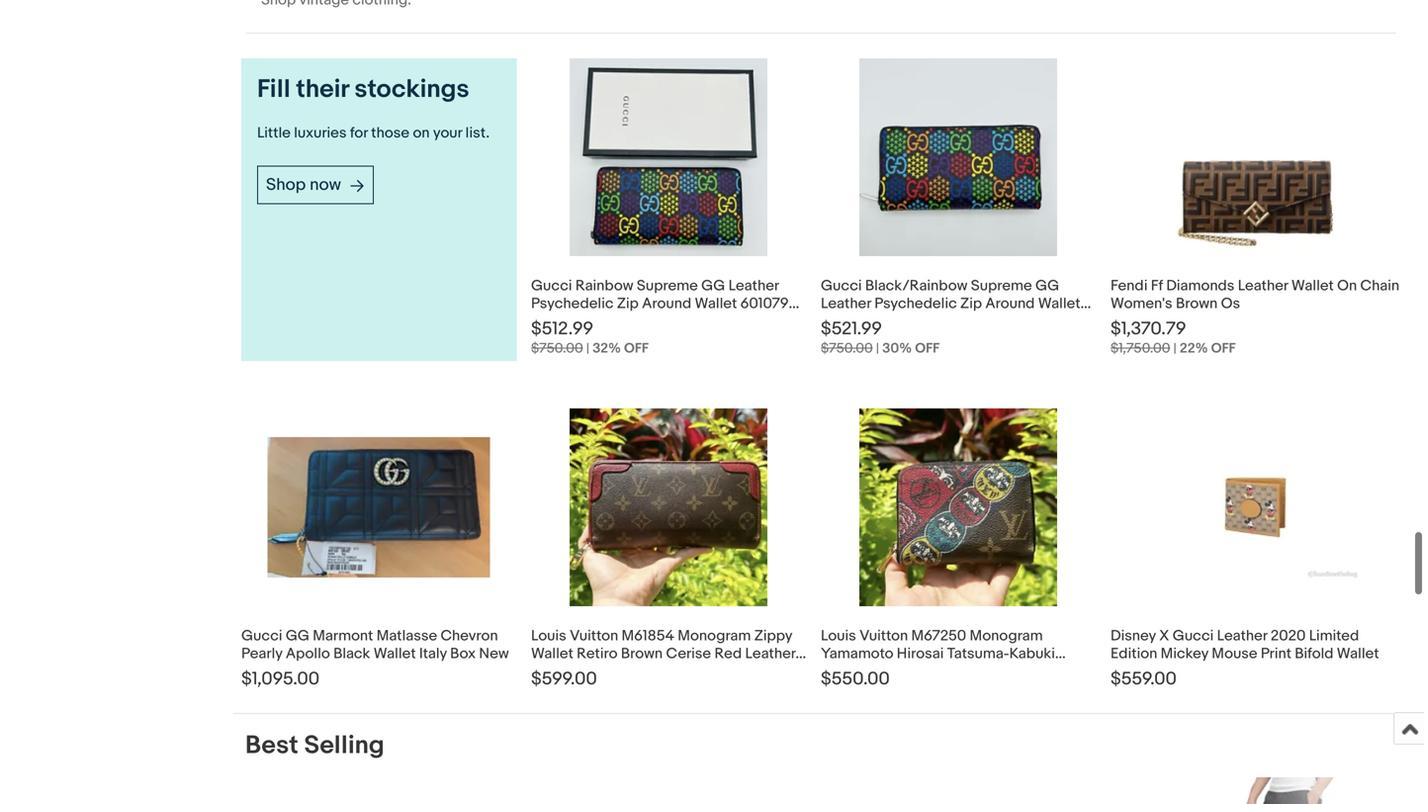 Task type: locate. For each thing, give the bounding box(es) containing it.
1 horizontal spatial louis
[[821, 627, 856, 645]]

$750.00 text field down $521.99
[[821, 340, 873, 357]]

vuitton for $599.00
[[570, 627, 618, 645]]

supreme right black/rainbow
[[971, 277, 1032, 295]]

zip inside gucci black/rainbow supreme gg leather psychedelic zip around wallet 601079 1058
[[960, 295, 982, 312]]

$750.00 text field down $512.99
[[531, 340, 583, 357]]

601079 inside gucci rainbow supreme gg leather psychedelic zip around wallet 601079 1058 n
[[741, 295, 789, 312]]

0 horizontal spatial monogram
[[678, 627, 751, 645]]

$512.99
[[531, 318, 593, 340]]

around for $512.99
[[642, 295, 692, 312]]

gucci black/rainbow supreme gg leather psychedelic zip around wallet 601079 1058 image
[[860, 58, 1058, 256]]

fill their stockings little luxuries for those on your list. element
[[233, 34, 1409, 713]]

2 around from the left
[[986, 295, 1035, 312]]

louis for $599.00
[[531, 627, 567, 645]]

gucci gg marmont matlasse chevron pearly apollo black wallet italy box new image
[[268, 437, 490, 577]]

psychedelic inside gucci black/rainbow supreme gg leather psychedelic zip around wallet 601079 1058
[[875, 295, 957, 312]]

matlasse
[[377, 627, 437, 645]]

0 horizontal spatial |
[[586, 340, 590, 357]]

1 $750.00 text field from the left
[[531, 340, 583, 357]]

brown inside louis vuitton m61854 monogram zippy wallet retiro brown cerise red leather w/box
[[621, 645, 663, 662]]

1 horizontal spatial brown
[[1176, 295, 1218, 312]]

louis vuitton m61854 monogram zippy wallet retiro brown cerise red leather w/box image
[[570, 408, 768, 606]]

off inside $521.99 $750.00 | 30% off
[[915, 340, 940, 357]]

supreme inside gucci rainbow supreme gg leather psychedelic zip around wallet 601079 1058 n
[[637, 277, 698, 295]]

vuitton
[[570, 627, 618, 645], [860, 627, 908, 645]]

disney x gucci leather 2020 limited edition mickey mouse print bifold wallet $559.00
[[1111, 627, 1379, 690]]

around inside gucci rainbow supreme gg leather psychedelic zip around wallet 601079 1058 n
[[642, 295, 692, 312]]

louis
[[531, 627, 567, 645], [821, 627, 856, 645]]

1 horizontal spatial gg
[[701, 277, 725, 295]]

for
[[350, 124, 368, 142]]

0 vertical spatial zippy
[[754, 627, 792, 645]]

1 horizontal spatial |
[[876, 340, 879, 357]]

around inside gucci black/rainbow supreme gg leather psychedelic zip around wallet 601079 1058
[[986, 295, 1035, 312]]

gucci up n on the left
[[531, 277, 572, 295]]

disney
[[1111, 627, 1156, 645]]

601079
[[741, 295, 789, 312], [821, 312, 869, 330]]

1058 inside gucci black/rainbow supreme gg leather psychedelic zip around wallet 601079 1058
[[873, 312, 904, 330]]

2 $750.00 from the left
[[821, 340, 873, 357]]

leather inside louis vuitton m61854 monogram zippy wallet retiro brown cerise red leather w/box
[[745, 645, 796, 662]]

gucci inside the disney x gucci leather 2020 limited edition mickey mouse print bifold wallet $559.00
[[1173, 627, 1214, 645]]

louis up "$550.00"
[[821, 627, 856, 645]]

0 horizontal spatial brown
[[621, 645, 663, 662]]

chain
[[1361, 277, 1400, 295]]

1 1058 from the left
[[531, 312, 563, 330]]

$521.99
[[821, 318, 882, 340]]

1 horizontal spatial monogram
[[970, 627, 1043, 645]]

2 monogram from the left
[[970, 627, 1043, 645]]

0 horizontal spatial zippy
[[754, 627, 792, 645]]

gg inside gucci gg marmont matlasse chevron pearly apollo black wallet italy box new $1,095.00
[[286, 627, 310, 645]]

| left 32%
[[586, 340, 590, 357]]

|
[[586, 340, 590, 357], [876, 340, 879, 357], [1174, 340, 1177, 357]]

0 horizontal spatial louis
[[531, 627, 567, 645]]

2 horizontal spatial |
[[1174, 340, 1177, 357]]

0 horizontal spatial psychedelic
[[531, 295, 614, 312]]

monogram
[[678, 627, 751, 645], [970, 627, 1043, 645]]

off right 30%
[[915, 340, 940, 357]]

gucci for gucci gg marmont matlasse chevron pearly apollo black wallet italy box new $1,095.00
[[241, 627, 282, 645]]

black
[[333, 645, 370, 662]]

gucci inside gucci rainbow supreme gg leather psychedelic zip around wallet 601079 1058 n
[[531, 277, 572, 295]]

$750.00 down $521.99
[[821, 340, 873, 357]]

monogram right m67250
[[970, 627, 1043, 645]]

brown left os
[[1176, 295, 1218, 312]]

1 horizontal spatial psychedelic
[[875, 295, 957, 312]]

1 $750.00 from the left
[[531, 340, 583, 357]]

| inside $512.99 $750.00 | 32% off
[[586, 340, 590, 357]]

gg inside gucci rainbow supreme gg leather psychedelic zip around wallet 601079 1058 n
[[701, 277, 725, 295]]

$750.00 inside $512.99 $750.00 | 32% off
[[531, 340, 583, 357]]

tatsuma-
[[947, 645, 1009, 662]]

$550.00
[[821, 668, 890, 690]]

zippy right red
[[754, 627, 792, 645]]

1 horizontal spatial around
[[986, 295, 1035, 312]]

gucci inside gucci gg marmont matlasse chevron pearly apollo black wallet italy box new $1,095.00
[[241, 627, 282, 645]]

3 | from the left
[[1174, 340, 1177, 357]]

1 horizontal spatial 601079
[[821, 312, 869, 330]]

32%
[[593, 340, 621, 357]]

2020
[[1271, 627, 1306, 645]]

wallet
[[1292, 277, 1334, 295], [695, 295, 737, 312], [1038, 295, 1081, 312], [374, 645, 416, 662], [531, 645, 574, 662], [1337, 645, 1379, 662], [862, 662, 905, 680]]

stockings
[[354, 74, 469, 105]]

| left 30%
[[876, 340, 879, 357]]

601079 inside gucci black/rainbow supreme gg leather psychedelic zip around wallet 601079 1058
[[821, 312, 869, 330]]

mickey
[[1161, 645, 1209, 662]]

0 horizontal spatial 601079
[[741, 295, 789, 312]]

0 horizontal spatial vuitton
[[570, 627, 618, 645]]

1 horizontal spatial off
[[915, 340, 940, 357]]

1 zip from the left
[[617, 295, 639, 312]]

leather inside gucci rainbow supreme gg leather psychedelic zip around wallet 601079 1058 n
[[729, 277, 779, 295]]

w/box
[[531, 662, 575, 680]]

gucci
[[531, 277, 572, 295], [821, 277, 862, 295], [241, 627, 282, 645], [1173, 627, 1214, 645]]

1 off from the left
[[624, 340, 649, 357]]

off for $512.99
[[624, 340, 649, 357]]

supreme inside gucci black/rainbow supreme gg leather psychedelic zip around wallet 601079 1058
[[971, 277, 1032, 295]]

wallet inside the disney x gucci leather 2020 limited edition mickey mouse print bifold wallet $559.00
[[1337, 645, 1379, 662]]

1 horizontal spatial 1058
[[873, 312, 904, 330]]

1 vertical spatial zippy
[[821, 662, 859, 680]]

x
[[1159, 627, 1170, 645]]

1 monogram from the left
[[678, 627, 751, 645]]

off
[[624, 340, 649, 357], [915, 340, 940, 357], [1211, 340, 1236, 357]]

| left 22%
[[1174, 340, 1177, 357]]

601079 for $512.99
[[741, 295, 789, 312]]

0 horizontal spatial zip
[[617, 295, 639, 312]]

monogram for $550.00
[[970, 627, 1043, 645]]

wallet inside louis vuitton m61854 monogram zippy wallet retiro brown cerise red leather w/box
[[531, 645, 574, 662]]

vuitton for $550.00
[[860, 627, 908, 645]]

2 vuitton from the left
[[860, 627, 908, 645]]

2 off from the left
[[915, 340, 940, 357]]

gg
[[701, 277, 725, 295], [1036, 277, 1060, 295], [286, 627, 310, 645]]

gg inside gucci black/rainbow supreme gg leather psychedelic zip around wallet 601079 1058
[[1036, 277, 1060, 295]]

2 zip from the left
[[960, 295, 982, 312]]

zippy
[[754, 627, 792, 645], [821, 662, 859, 680]]

0 horizontal spatial 1058
[[531, 312, 563, 330]]

gucci for gucci rainbow supreme gg leather psychedelic zip around wallet 601079 1058 n
[[531, 277, 572, 295]]

around
[[642, 295, 692, 312], [986, 295, 1035, 312]]

1 horizontal spatial zip
[[960, 295, 982, 312]]

$750.00 inside $521.99 $750.00 | 30% off
[[821, 340, 873, 357]]

| inside $521.99 $750.00 | 30% off
[[876, 340, 879, 357]]

off right 32%
[[624, 340, 649, 357]]

2 | from the left
[[876, 340, 879, 357]]

1 around from the left
[[642, 295, 692, 312]]

brown
[[1176, 295, 1218, 312], [621, 645, 663, 662]]

psychedelic
[[531, 295, 614, 312], [875, 295, 957, 312]]

leather
[[729, 277, 779, 295], [1238, 277, 1288, 295], [821, 295, 871, 312], [1217, 627, 1268, 645], [745, 645, 796, 662]]

2 horizontal spatial gg
[[1036, 277, 1060, 295]]

2 psychedelic from the left
[[875, 295, 957, 312]]

gucci right "x"
[[1173, 627, 1214, 645]]

0 horizontal spatial $750.00
[[531, 340, 583, 357]]

zippy left "hirosai"
[[821, 662, 859, 680]]

0 vertical spatial brown
[[1176, 295, 1218, 312]]

around right black/rainbow
[[986, 295, 1035, 312]]

louis inside louis vuitton m67250 monogram yamamoto hirosai tatsuma-kabuki zippy wallet
[[821, 627, 856, 645]]

box
[[450, 645, 476, 662]]

louis vuitton m67250 monogram yamamoto hirosai tatsuma-kabuki zippy wallet image
[[860, 408, 1058, 606]]

supreme
[[637, 277, 698, 295], [971, 277, 1032, 295]]

brown right retiro
[[621, 645, 663, 662]]

1 psychedelic from the left
[[531, 295, 614, 312]]

22%
[[1180, 340, 1208, 357]]

1058
[[531, 312, 563, 330], [873, 312, 904, 330]]

1 horizontal spatial $750.00 text field
[[821, 340, 873, 357]]

ff
[[1151, 277, 1163, 295]]

vuitton up "$550.00"
[[860, 627, 908, 645]]

fill
[[257, 74, 290, 105]]

1058 up 30%
[[873, 312, 904, 330]]

0 horizontal spatial supreme
[[637, 277, 698, 295]]

adidas kid's unisex tiro 21 track pants size l - black gm7374 image
[[1195, 778, 1393, 804]]

gucci rainbow supreme gg leather psychedelic zip around wallet 601079 1058 n
[[531, 277, 789, 330]]

1 vertical spatial brown
[[621, 645, 663, 662]]

gucci up $1,095.00
[[241, 627, 282, 645]]

$750.00 text field
[[531, 340, 583, 357], [821, 340, 873, 357]]

2 supreme from the left
[[971, 277, 1032, 295]]

gucci inside gucci black/rainbow supreme gg leather psychedelic zip around wallet 601079 1058
[[821, 277, 862, 295]]

3 off from the left
[[1211, 340, 1236, 357]]

1 vuitton from the left
[[570, 627, 618, 645]]

0 horizontal spatial around
[[642, 295, 692, 312]]

1 horizontal spatial supreme
[[971, 277, 1032, 295]]

gg for $512.99
[[701, 277, 725, 295]]

2 $750.00 text field from the left
[[821, 340, 873, 357]]

those
[[371, 124, 410, 142]]

monogram inside louis vuitton m61854 monogram zippy wallet retiro brown cerise red leather w/box
[[678, 627, 751, 645]]

1058 for $512.99
[[531, 312, 563, 330]]

italy
[[419, 645, 447, 662]]

psychedelic up 30%
[[875, 295, 957, 312]]

leather inside the 'fendi ff diamonds leather wallet on chain women's brown os $1,370.79 $1,750.00 | 22% off'
[[1238, 277, 1288, 295]]

monogram inside louis vuitton m67250 monogram yamamoto hirosai tatsuma-kabuki zippy wallet
[[970, 627, 1043, 645]]

yamamoto
[[821, 645, 894, 662]]

0 horizontal spatial gg
[[286, 627, 310, 645]]

0 horizontal spatial off
[[624, 340, 649, 357]]

brown inside the 'fendi ff diamonds leather wallet on chain women's brown os $1,370.79 $1,750.00 | 22% off'
[[1176, 295, 1218, 312]]

2 1058 from the left
[[873, 312, 904, 330]]

1 | from the left
[[586, 340, 590, 357]]

retiro
[[577, 645, 618, 662]]

supreme right rainbow
[[637, 277, 698, 295]]

2 horizontal spatial off
[[1211, 340, 1236, 357]]

1 louis from the left
[[531, 627, 567, 645]]

1 horizontal spatial $750.00
[[821, 340, 873, 357]]

fendi ff diamonds leather wallet on chain women's brown os image
[[1177, 58, 1335, 256]]

shop
[[266, 175, 306, 196]]

1 horizontal spatial zippy
[[821, 662, 859, 680]]

psychedelic inside gucci rainbow supreme gg leather psychedelic zip around wallet 601079 1058 n
[[531, 295, 614, 312]]

vuitton inside louis vuitton m67250 monogram yamamoto hirosai tatsuma-kabuki zippy wallet
[[860, 627, 908, 645]]

bifold
[[1295, 645, 1334, 662]]

zip
[[617, 295, 639, 312], [960, 295, 982, 312]]

vuitton up $599.00
[[570, 627, 618, 645]]

1 horizontal spatial vuitton
[[860, 627, 908, 645]]

2 louis from the left
[[821, 627, 856, 645]]

$1,750.00
[[1111, 340, 1171, 357]]

$750.00
[[531, 340, 583, 357], [821, 340, 873, 357]]

monogram right m61854
[[678, 627, 751, 645]]

off right 22%
[[1211, 340, 1236, 357]]

1058 left n on the left
[[531, 312, 563, 330]]

psychedelic up $512.99
[[531, 295, 614, 312]]

vuitton inside louis vuitton m61854 monogram zippy wallet retiro brown cerise red leather w/box
[[570, 627, 618, 645]]

1058 inside gucci rainbow supreme gg leather psychedelic zip around wallet 601079 1058 n
[[531, 312, 563, 330]]

supreme for $521.99
[[971, 277, 1032, 295]]

$750.00 text field for $512.99
[[531, 340, 583, 357]]

off inside the 'fendi ff diamonds leather wallet on chain women's brown os $1,370.79 $1,750.00 | 22% off'
[[1211, 340, 1236, 357]]

None text field
[[245, 0, 1397, 32]]

zip inside gucci rainbow supreme gg leather psychedelic zip around wallet 601079 1058 n
[[617, 295, 639, 312]]

psychedelic for $521.99
[[875, 295, 957, 312]]

fendi
[[1111, 277, 1148, 295]]

0 horizontal spatial $750.00 text field
[[531, 340, 583, 357]]

$750.00 down $512.99
[[531, 340, 583, 357]]

1 supreme from the left
[[637, 277, 698, 295]]

louis up w/box
[[531, 627, 567, 645]]

on
[[413, 124, 430, 142]]

louis inside louis vuitton m61854 monogram zippy wallet retiro brown cerise red leather w/box
[[531, 627, 567, 645]]

diamonds
[[1166, 277, 1235, 295]]

best selling
[[245, 730, 384, 761]]

m67250
[[912, 627, 967, 645]]

gucci up $521.99
[[821, 277, 862, 295]]

wallet inside louis vuitton m67250 monogram yamamoto hirosai tatsuma-kabuki zippy wallet
[[862, 662, 905, 680]]

around right rainbow
[[642, 295, 692, 312]]

off inside $512.99 $750.00 | 32% off
[[624, 340, 649, 357]]



Task type: vqa. For each thing, say whether or not it's contained in the screenshot.
Watchlist icon
no



Task type: describe. For each thing, give the bounding box(es) containing it.
selling
[[304, 730, 384, 761]]

kabuki
[[1009, 645, 1055, 662]]

supreme for $512.99
[[637, 277, 698, 295]]

monogram for $599.00
[[678, 627, 751, 645]]

around for $521.99
[[986, 295, 1035, 312]]

601079 for $521.99
[[821, 312, 869, 330]]

psychedelic for $512.99
[[531, 295, 614, 312]]

print
[[1261, 645, 1292, 662]]

$1,370.79
[[1111, 318, 1187, 340]]

$1,095.00
[[241, 668, 320, 690]]

n
[[566, 312, 577, 330]]

mouse
[[1212, 645, 1258, 662]]

fendi ff diamonds leather wallet on chain women's brown os $1,370.79 $1,750.00 | 22% off
[[1111, 277, 1400, 357]]

zip for $512.99
[[617, 295, 639, 312]]

new
[[479, 645, 509, 662]]

on
[[1337, 277, 1357, 295]]

red
[[715, 645, 742, 662]]

shop now
[[266, 175, 341, 196]]

women's
[[1111, 295, 1173, 312]]

chevron
[[441, 627, 498, 645]]

black/rainbow
[[865, 277, 968, 295]]

little
[[257, 124, 291, 142]]

wallet inside gucci black/rainbow supreme gg leather psychedelic zip around wallet 601079 1058
[[1038, 295, 1081, 312]]

leather inside gucci black/rainbow supreme gg leather psychedelic zip around wallet 601079 1058
[[821, 295, 871, 312]]

| for $512.99
[[586, 340, 590, 357]]

m61854
[[622, 627, 674, 645]]

wallet inside the 'fendi ff diamonds leather wallet on chain women's brown os $1,370.79 $1,750.00 | 22% off'
[[1292, 277, 1334, 295]]

gucci rainbow supreme gg leather psychedelic zip around wallet 601079 1058 n image
[[570, 58, 768, 256]]

wallet inside gucci rainbow supreme gg leather psychedelic zip around wallet 601079 1058 n
[[695, 295, 737, 312]]

gucci for gucci black/rainbow supreme gg leather psychedelic zip around wallet 601079 1058
[[821, 277, 862, 295]]

cerise
[[666, 645, 711, 662]]

gucci gg marmont matlasse chevron pearly apollo black wallet italy box new $1,095.00
[[241, 627, 509, 690]]

louis for $550.00
[[821, 627, 856, 645]]

apollo
[[286, 645, 330, 662]]

shop now link
[[257, 166, 374, 204]]

zippy inside louis vuitton m67250 monogram yamamoto hirosai tatsuma-kabuki zippy wallet
[[821, 662, 859, 680]]

wallet inside gucci gg marmont matlasse chevron pearly apollo black wallet italy box new $1,095.00
[[374, 645, 416, 662]]

disney x gucci leather 2020 limited edition mickey mouse print bifold wallet image
[[1144, 433, 1367, 581]]

gg for $521.99
[[1036, 277, 1060, 295]]

rainbow
[[576, 277, 634, 295]]

$512.99 $750.00 | 32% off
[[531, 318, 649, 357]]

hirosai
[[897, 645, 944, 662]]

zip for $521.99
[[960, 295, 982, 312]]

best
[[245, 730, 298, 761]]

edition
[[1111, 645, 1158, 662]]

fill their stockings
[[257, 74, 469, 105]]

pearly
[[241, 645, 282, 662]]

1058 for $521.99
[[873, 312, 904, 330]]

| inside the 'fendi ff diamonds leather wallet on chain women's brown os $1,370.79 $1,750.00 | 22% off'
[[1174, 340, 1177, 357]]

gucci black/rainbow supreme gg leather psychedelic zip around wallet 601079 1058
[[821, 277, 1081, 330]]

marmont
[[313, 627, 373, 645]]

$750.00 for $521.99
[[821, 340, 873, 357]]

limited
[[1309, 627, 1359, 645]]

leather inside the disney x gucci leather 2020 limited edition mickey mouse print bifold wallet $559.00
[[1217, 627, 1268, 645]]

zippy inside louis vuitton m61854 monogram zippy wallet retiro brown cerise red leather w/box
[[754, 627, 792, 645]]

your
[[433, 124, 462, 142]]

louis vuitton m61854 monogram zippy wallet retiro brown cerise red leather w/box
[[531, 627, 796, 680]]

$559.00
[[1111, 668, 1177, 690]]

$599.00
[[531, 668, 597, 690]]

little luxuries for those on your list.
[[257, 124, 490, 142]]

os
[[1221, 295, 1240, 312]]

$750.00 for $512.99
[[531, 340, 583, 357]]

off for $521.99
[[915, 340, 940, 357]]

their
[[296, 74, 349, 105]]

$750.00 text field for $521.99
[[821, 340, 873, 357]]

luxuries
[[294, 124, 347, 142]]

$1,750.00 text field
[[1111, 340, 1171, 357]]

list.
[[466, 124, 490, 142]]

| for $521.99
[[876, 340, 879, 357]]

30%
[[882, 340, 912, 357]]

louis vuitton m67250 monogram yamamoto hirosai tatsuma-kabuki zippy wallet
[[821, 627, 1055, 680]]

now
[[310, 175, 341, 196]]

$521.99 $750.00 | 30% off
[[821, 318, 940, 357]]



